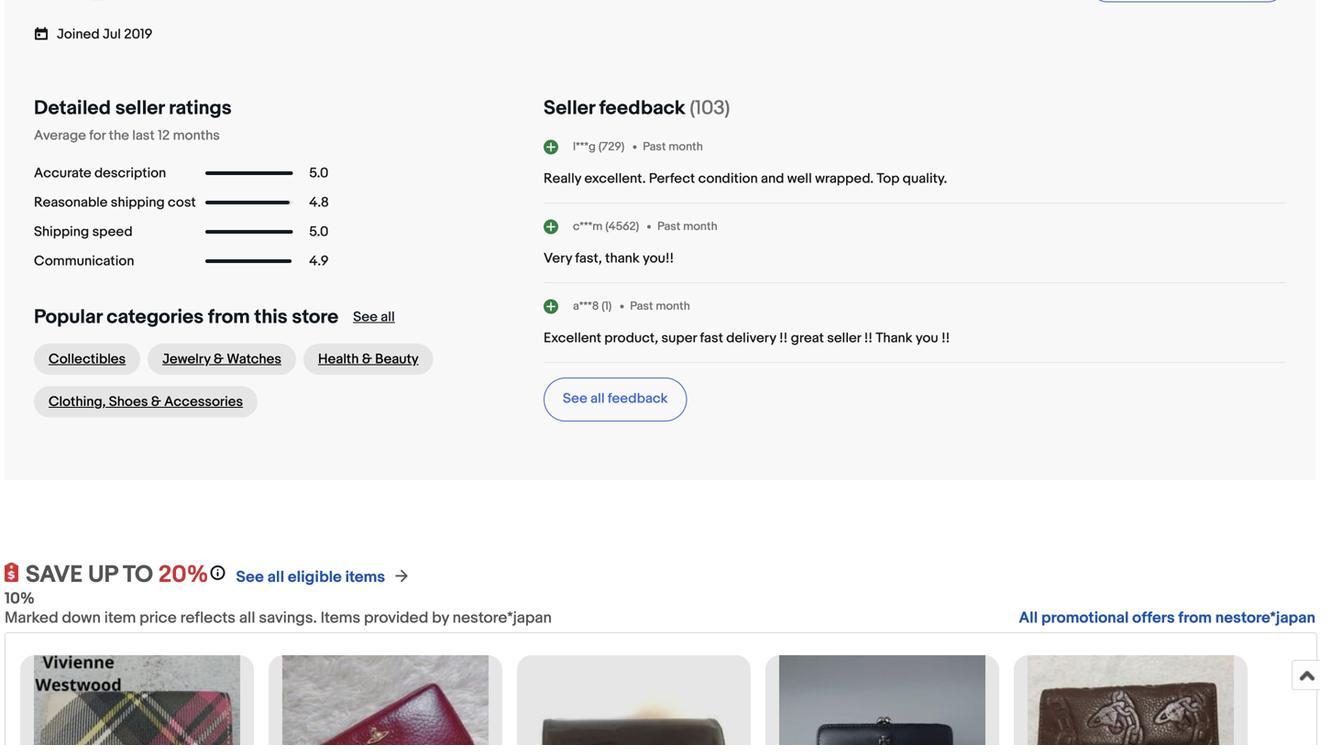 Task type: vqa. For each thing, say whether or not it's contained in the screenshot.
1st 5.0 from the bottom of the page
yes



Task type: describe. For each thing, give the bounding box(es) containing it.
jul
[[103, 26, 121, 43]]

10% marked down item price reflects all savings. items provided by nestore*japan
[[5, 589, 552, 628]]

savings.
[[259, 609, 317, 628]]

0 vertical spatial feedback
[[599, 96, 685, 120]]

all inside 10% marked down item price reflects all savings. items provided by nestore*japan
[[239, 609, 255, 628]]

perfect
[[649, 171, 695, 187]]

fast,
[[575, 250, 602, 267]]

past month for you!!
[[657, 219, 718, 234]]

see all link
[[353, 309, 395, 325]]

speed
[[92, 224, 133, 240]]

watches
[[227, 351, 281, 368]]

past for perfect
[[643, 140, 666, 154]]

all
[[1019, 609, 1038, 628]]

thank
[[605, 250, 640, 267]]

jewelry & watches link
[[148, 344, 296, 375]]

categories
[[107, 305, 204, 329]]

& for jewelry
[[214, 351, 224, 368]]

feedback inside "link"
[[608, 391, 668, 407]]

collectibles link
[[34, 344, 140, 375]]

quality.
[[903, 171, 947, 187]]

c***m
[[573, 219, 603, 234]]

really
[[544, 171, 581, 187]]

health & beauty link
[[303, 344, 433, 375]]

to
[[123, 561, 153, 589]]

accurate description
[[34, 165, 166, 182]]

4.9
[[309, 253, 329, 270]]

shipping speed
[[34, 224, 133, 240]]

great
[[791, 330, 824, 347]]

0 horizontal spatial from
[[208, 305, 250, 329]]

average for the last 12 months
[[34, 127, 220, 144]]

price
[[140, 609, 177, 628]]

all for see all eligible items
[[267, 568, 284, 587]]

all promotional offers from nestore*japan
[[1019, 609, 1316, 628]]

months
[[173, 127, 220, 144]]

accurate
[[34, 165, 91, 182]]

marked
[[5, 609, 58, 628]]

items
[[320, 609, 360, 628]]

& for health
[[362, 351, 372, 368]]

cost
[[168, 194, 196, 211]]

well
[[787, 171, 812, 187]]

joined
[[57, 26, 100, 43]]

(1)
[[602, 299, 612, 313]]

20%
[[158, 561, 209, 589]]

all promotional offers from nestore*japan link
[[1019, 609, 1316, 628]]

popular categories from this store
[[34, 305, 338, 329]]

reasonable shipping cost
[[34, 194, 196, 211]]

2 nestore*japan from the left
[[1215, 609, 1316, 628]]

thank
[[876, 330, 913, 347]]

product,
[[604, 330, 658, 347]]

detailed seller ratings
[[34, 96, 232, 120]]

delivery
[[726, 330, 776, 347]]

shipping
[[111, 194, 165, 211]]

(729)
[[598, 140, 625, 154]]

joined jul 2019
[[57, 26, 153, 43]]

2019
[[124, 26, 153, 43]]

1 vertical spatial seller
[[827, 330, 861, 347]]

(4562)
[[605, 219, 639, 234]]

top
[[877, 171, 900, 187]]

down
[[62, 609, 101, 628]]

average
[[34, 127, 86, 144]]

seller
[[544, 96, 595, 120]]

you!!
[[643, 250, 674, 267]]

nestore*japan inside 10% marked down item price reflects all savings. items provided by nestore*japan
[[453, 609, 552, 628]]

health & beauty
[[318, 351, 419, 368]]

promotional
[[1041, 609, 1129, 628]]

5.0 for shipping speed
[[309, 224, 329, 240]]

detailed
[[34, 96, 111, 120]]

very
[[544, 250, 572, 267]]

accessories
[[164, 394, 243, 410]]

10%
[[5, 589, 35, 609]]

collectibles
[[49, 351, 126, 368]]

store
[[292, 305, 338, 329]]

a***8
[[573, 299, 599, 313]]

last
[[132, 127, 155, 144]]

2 !! from the left
[[864, 330, 873, 347]]

month for condition
[[669, 140, 703, 154]]

and
[[761, 171, 784, 187]]



Task type: locate. For each thing, give the bounding box(es) containing it.
see for see all feedback
[[563, 391, 587, 407]]

0 vertical spatial seller
[[115, 96, 164, 120]]

0 horizontal spatial &
[[151, 394, 161, 410]]

feedback up (729)
[[599, 96, 685, 120]]

0 vertical spatial 5.0
[[309, 165, 329, 182]]

&
[[214, 351, 224, 368], [362, 351, 372, 368], [151, 394, 161, 410]]

month down condition
[[683, 219, 718, 234]]

from left this
[[208, 305, 250, 329]]

all
[[381, 309, 395, 325], [590, 391, 605, 407], [267, 568, 284, 587], [239, 609, 255, 628]]

wrapped.
[[815, 171, 874, 187]]

all right reflects
[[239, 609, 255, 628]]

!! left "thank"
[[864, 330, 873, 347]]

2 vertical spatial see
[[236, 568, 264, 587]]

5.0 up 4.9
[[309, 224, 329, 240]]

condition
[[698, 171, 758, 187]]

see for see all
[[353, 309, 378, 325]]

clothing, shoes & accessories
[[49, 394, 243, 410]]

5.0 for accurate description
[[309, 165, 329, 182]]

past up perfect
[[643, 140, 666, 154]]

all up 10% marked down item price reflects all savings. items provided by nestore*japan
[[267, 568, 284, 587]]

past
[[643, 140, 666, 154], [657, 219, 681, 234], [630, 299, 653, 313]]

beauty
[[375, 351, 419, 368]]

all for see all feedback
[[590, 391, 605, 407]]

month up perfect
[[669, 140, 703, 154]]

see down excellent
[[563, 391, 587, 407]]

save
[[26, 561, 83, 589]]

from right offers
[[1178, 609, 1212, 628]]

2 vertical spatial month
[[656, 299, 690, 313]]

seller right great
[[827, 330, 861, 347]]

& right shoes
[[151, 394, 161, 410]]

item
[[104, 609, 136, 628]]

feedback
[[599, 96, 685, 120], [608, 391, 668, 407]]

1 vertical spatial past
[[657, 219, 681, 234]]

excellent.
[[584, 171, 646, 187]]

by
[[432, 609, 449, 628]]

clothing, shoes & accessories link
[[34, 386, 258, 418]]

offers
[[1132, 609, 1175, 628]]

1 vertical spatial see
[[563, 391, 587, 407]]

all up beauty at the left of page
[[381, 309, 395, 325]]

seller
[[115, 96, 164, 120], [827, 330, 861, 347]]

1 horizontal spatial &
[[214, 351, 224, 368]]

popular
[[34, 305, 102, 329]]

1 horizontal spatial nestore*japan
[[1215, 609, 1316, 628]]

see all eligible items link
[[236, 568, 385, 587]]

seller up last
[[115, 96, 164, 120]]

shoes
[[109, 394, 148, 410]]

past up you!!
[[657, 219, 681, 234]]

past month for condition
[[643, 140, 703, 154]]

1 vertical spatial past month
[[657, 219, 718, 234]]

& right jewelry
[[214, 351, 224, 368]]

text__icon wrapper image
[[34, 25, 57, 41]]

1 vertical spatial 5.0
[[309, 224, 329, 240]]

ratings
[[169, 96, 232, 120]]

up
[[88, 561, 118, 589]]

0 horizontal spatial see
[[236, 568, 264, 587]]

past month up 'super'
[[630, 299, 690, 313]]

excellent
[[544, 330, 601, 347]]

l***g
[[573, 140, 596, 154]]

past month for fast
[[630, 299, 690, 313]]

see inside "link"
[[563, 391, 587, 407]]

reasonable
[[34, 194, 108, 211]]

really excellent. perfect condition and well wrapped. top quality.
[[544, 171, 947, 187]]

12
[[158, 127, 170, 144]]

0 vertical spatial past month
[[643, 140, 703, 154]]

shipping
[[34, 224, 89, 240]]

save up to 20%
[[26, 561, 209, 589]]

see all
[[353, 309, 395, 325]]

past month up you!!
[[657, 219, 718, 234]]

1 vertical spatial from
[[1178, 609, 1212, 628]]

5.0 up 4.8
[[309, 165, 329, 182]]

(103)
[[690, 96, 730, 120]]

month up 'super'
[[656, 299, 690, 313]]

for
[[89, 127, 106, 144]]

!! right you
[[941, 330, 950, 347]]

month for you!!
[[683, 219, 718, 234]]

1 vertical spatial feedback
[[608, 391, 668, 407]]

super
[[661, 330, 697, 347]]

items
[[345, 568, 385, 587]]

0 horizontal spatial nestore*japan
[[453, 609, 552, 628]]

excellent product, super fast delivery !!  great seller !! thank you !!
[[544, 330, 950, 347]]

past for thank
[[657, 219, 681, 234]]

0 vertical spatial past
[[643, 140, 666, 154]]

l***g (729)
[[573, 140, 625, 154]]

!! left great
[[779, 330, 788, 347]]

& right health
[[362, 351, 372, 368]]

the
[[109, 127, 129, 144]]

see all feedback link
[[544, 378, 687, 422]]

see all feedback
[[563, 391, 668, 407]]

provided
[[364, 609, 428, 628]]

past month
[[643, 140, 703, 154], [657, 219, 718, 234], [630, 299, 690, 313]]

very fast, thank you!!
[[544, 250, 674, 267]]

see up 10% marked down item price reflects all savings. items provided by nestore*japan
[[236, 568, 264, 587]]

0 vertical spatial month
[[669, 140, 703, 154]]

you
[[916, 330, 938, 347]]

5.0
[[309, 165, 329, 182], [309, 224, 329, 240]]

this
[[254, 305, 288, 329]]

health
[[318, 351, 359, 368]]

0 vertical spatial from
[[208, 305, 250, 329]]

a***8 (1)
[[573, 299, 612, 313]]

2 horizontal spatial !!
[[941, 330, 950, 347]]

1 horizontal spatial see
[[353, 309, 378, 325]]

communication
[[34, 253, 134, 270]]

1 horizontal spatial !!
[[864, 330, 873, 347]]

month for fast
[[656, 299, 690, 313]]

0 horizontal spatial seller
[[115, 96, 164, 120]]

see
[[353, 309, 378, 325], [563, 391, 587, 407], [236, 568, 264, 587]]

see up health & beauty
[[353, 309, 378, 325]]

past for super
[[630, 299, 653, 313]]

0 horizontal spatial !!
[[779, 330, 788, 347]]

seller feedback (103)
[[544, 96, 730, 120]]

1 nestore*japan from the left
[[453, 609, 552, 628]]

see for see all eligible items
[[236, 568, 264, 587]]

reflects
[[180, 609, 236, 628]]

2 vertical spatial past month
[[630, 299, 690, 313]]

all down excellent
[[590, 391, 605, 407]]

2 horizontal spatial &
[[362, 351, 372, 368]]

all for see all
[[381, 309, 395, 325]]

past month up perfect
[[643, 140, 703, 154]]

2 horizontal spatial see
[[563, 391, 587, 407]]

eligible
[[288, 568, 342, 587]]

2 5.0 from the top
[[309, 224, 329, 240]]

1 horizontal spatial from
[[1178, 609, 1212, 628]]

clothing,
[[49, 394, 106, 410]]

1 horizontal spatial seller
[[827, 330, 861, 347]]

0 vertical spatial see
[[353, 309, 378, 325]]

2 vertical spatial past
[[630, 299, 653, 313]]

3 !! from the left
[[941, 330, 950, 347]]

nestore*japan
[[453, 609, 552, 628], [1215, 609, 1316, 628]]

description
[[94, 165, 166, 182]]

4.8
[[309, 194, 329, 211]]

all inside "link"
[[590, 391, 605, 407]]

from
[[208, 305, 250, 329], [1178, 609, 1212, 628]]

jewelry
[[162, 351, 211, 368]]

1 vertical spatial month
[[683, 219, 718, 234]]

see all eligible items
[[236, 568, 385, 587]]

past up product,
[[630, 299, 653, 313]]

1 !! from the left
[[779, 330, 788, 347]]

jewelry & watches
[[162, 351, 281, 368]]

feedback down product,
[[608, 391, 668, 407]]

1 5.0 from the top
[[309, 165, 329, 182]]

c***m (4562)
[[573, 219, 639, 234]]



